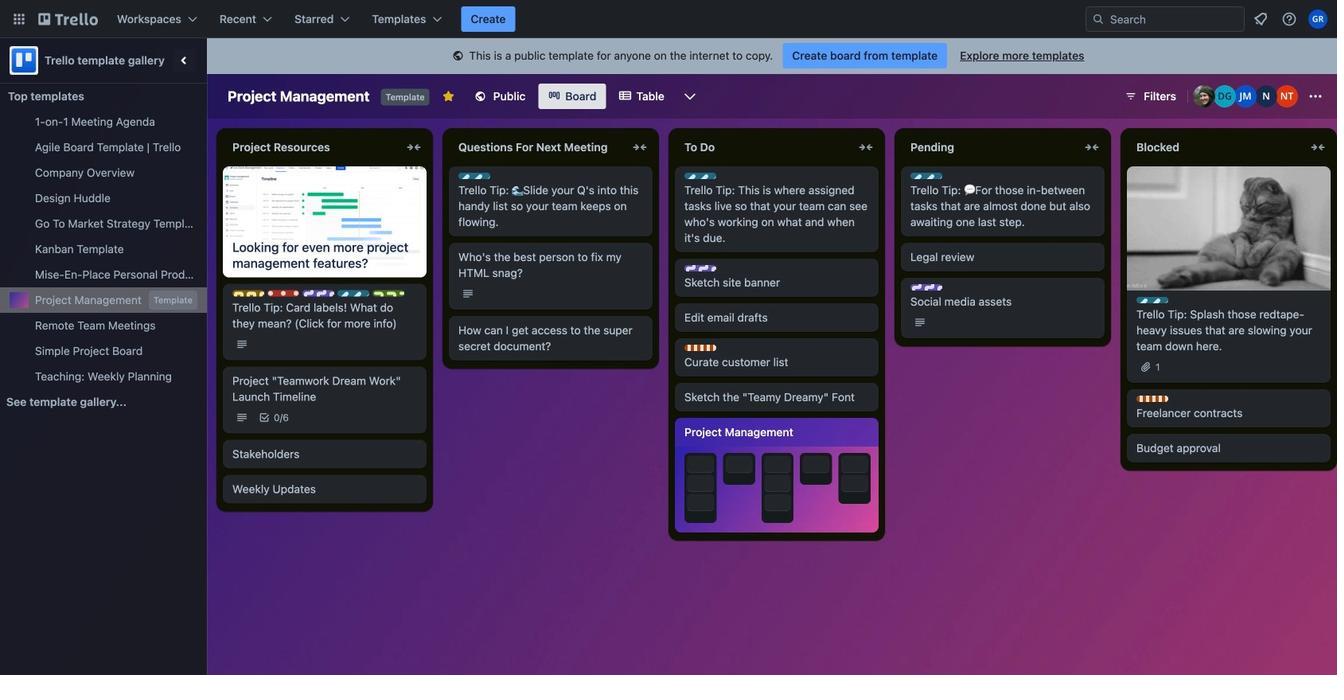 Task type: describe. For each thing, give the bounding box(es) containing it.
3 collapse list image from the left
[[1083, 138, 1102, 157]]

color: lime, title: "halp" element
[[373, 290, 404, 297]]

caity (caity) image
[[1193, 85, 1216, 107]]

jordan mirchev (jordan_mirchev) image
[[1235, 85, 1257, 107]]

color: sky, title: "trello tip" element for collapse list icon on the left top of the page
[[459, 173, 490, 179]]

0 horizontal spatial color: purple, title: "design team" element
[[302, 290, 334, 297]]

1 vertical spatial color: orange, title: "one more step" element
[[1137, 396, 1169, 402]]

workspace navigation collapse icon image
[[174, 49, 196, 72]]

show menu image
[[1308, 88, 1324, 104]]

star or unstar board image
[[442, 90, 455, 103]]

sm image
[[450, 49, 466, 64]]

color: red, title: "priority" element
[[267, 290, 299, 297]]

2 horizontal spatial color: purple, title: "design team" element
[[911, 284, 943, 291]]

greg robinson (gregrobinson96) image
[[1309, 10, 1328, 29]]

color: yellow, title: "copy request" element
[[232, 290, 264, 297]]

color: sky, title: "trello tip" element for 2nd collapse list image from the right
[[911, 173, 943, 179]]

search image
[[1092, 13, 1105, 25]]

nic (nicoletollefson1) image
[[1255, 85, 1278, 107]]

1 collapse list image from the left
[[404, 138, 423, 157]]

open information menu image
[[1282, 11, 1298, 27]]

collapse list image
[[630, 138, 650, 157]]

nicole tang (nicoletang31) image
[[1276, 85, 1298, 107]]

4 collapse list image from the left
[[1309, 138, 1328, 157]]

0 vertical spatial color: orange, title: "one more step" element
[[685, 345, 716, 351]]



Task type: locate. For each thing, give the bounding box(es) containing it.
Search field
[[1105, 8, 1244, 30]]

color: sky, title: "trello tip" element
[[459, 173, 490, 179], [685, 173, 716, 179], [911, 173, 943, 179], [338, 290, 369, 297], [1137, 297, 1169, 303]]

devan goldstein (devangoldstein2) image
[[1214, 85, 1236, 107]]

back to home image
[[38, 6, 98, 32]]

customize views image
[[682, 88, 698, 104]]

collapse list image
[[404, 138, 423, 157], [857, 138, 876, 157], [1083, 138, 1102, 157], [1309, 138, 1328, 157]]

color: sky, title: "trello tip" element for 3rd collapse list image from the right
[[685, 173, 716, 179]]

0 notifications image
[[1251, 10, 1270, 29]]

None text field
[[449, 135, 627, 160], [675, 135, 853, 160], [901, 135, 1079, 160], [449, 135, 627, 160], [675, 135, 853, 160], [901, 135, 1079, 160]]

None text field
[[223, 135, 401, 160], [1127, 135, 1306, 160], [223, 135, 401, 160], [1127, 135, 1306, 160]]

color: purple, title: "design team" element
[[685, 265, 716, 271], [911, 284, 943, 291], [302, 290, 334, 297]]

1 horizontal spatial color: purple, title: "design team" element
[[685, 265, 716, 271]]

color: orange, title: "one more step" element
[[685, 345, 716, 351], [1137, 396, 1169, 402]]

Board name text field
[[220, 84, 378, 109]]

1 horizontal spatial color: orange, title: "one more step" element
[[1137, 396, 1169, 402]]

2 collapse list image from the left
[[857, 138, 876, 157]]

0 horizontal spatial color: orange, title: "one more step" element
[[685, 345, 716, 351]]

trello logo image
[[10, 46, 38, 75]]

primary element
[[0, 0, 1337, 38]]



Task type: vqa. For each thing, say whether or not it's contained in the screenshot.
Nic (nicoletollefson1) image
yes



